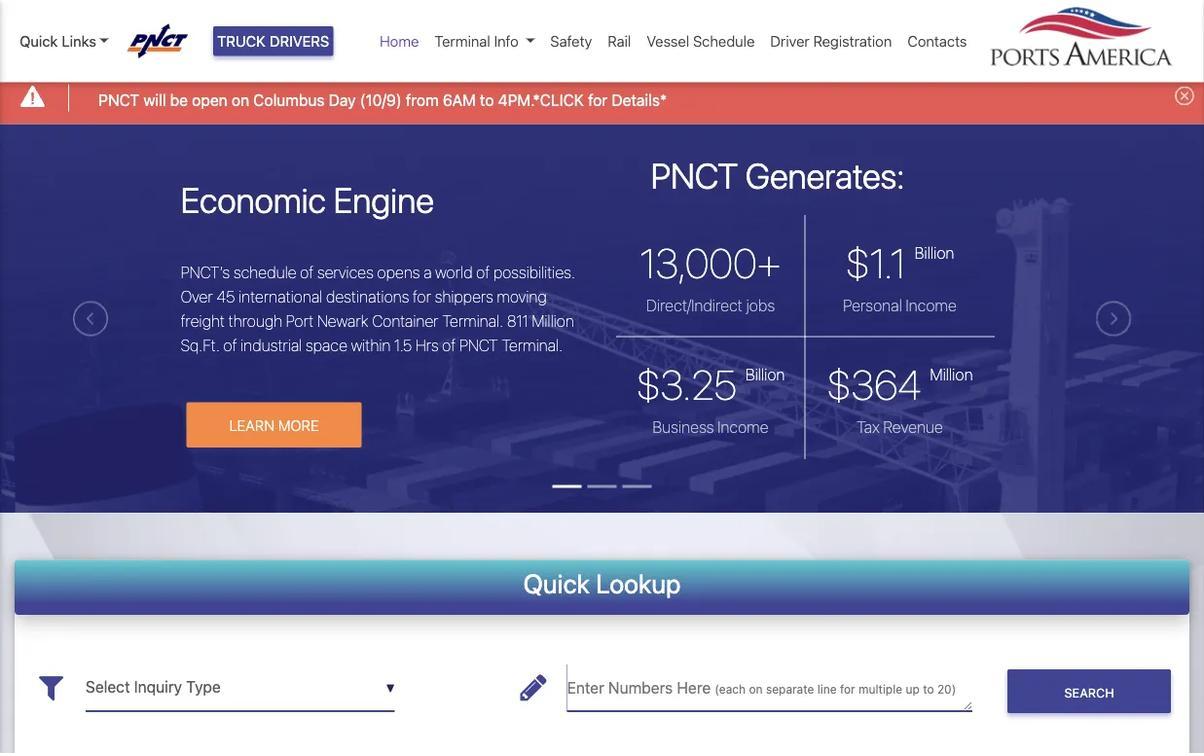 Task type: locate. For each thing, give the bounding box(es) containing it.
1 vertical spatial to
[[923, 683, 934, 697]]

container
[[372, 312, 439, 330]]

billion
[[915, 244, 955, 262], [746, 365, 785, 384]]

home link
[[372, 22, 427, 60]]

income down $1.1 billion at the top right of the page
[[906, 296, 957, 315]]

opens
[[377, 263, 420, 282]]

0 horizontal spatial income
[[718, 418, 769, 436]]

to
[[480, 91, 494, 109], [923, 683, 934, 697]]

million
[[532, 312, 574, 330], [930, 365, 973, 384]]

on for (each
[[749, 683, 763, 697]]

million right 811
[[532, 312, 574, 330]]

2 vertical spatial for
[[840, 683, 856, 697]]

income down $3.25 billion
[[718, 418, 769, 436]]

0 vertical spatial pnct
[[99, 91, 139, 109]]

to inside enter numbers here (each on separate line for multiple up to 20)
[[923, 683, 934, 697]]

economic
[[181, 179, 326, 221]]

be
[[170, 91, 188, 109]]

1 horizontal spatial million
[[930, 365, 973, 384]]

billion inside $1.1 billion
[[915, 244, 955, 262]]

1 horizontal spatial on
[[749, 683, 763, 697]]

income for $1.1
[[906, 296, 957, 315]]

engine
[[334, 179, 434, 221]]

driver registration
[[771, 33, 892, 50]]

million inside $364 million
[[930, 365, 973, 384]]

lookup
[[596, 568, 681, 599]]

pnct up 13,000+
[[651, 154, 738, 196]]

1 vertical spatial for
[[413, 288, 431, 306]]

1 vertical spatial pnct
[[651, 154, 738, 196]]

for inside 'pnct's schedule of services opens a world of possibilities. over 45 international destinations for shippers moving freight through port newark container terminal.                                 811 million sq.ft. of industrial space within 1.5 hrs of pnct terminal.'
[[413, 288, 431, 306]]

generates:
[[746, 154, 905, 196]]

close image
[[1175, 86, 1195, 105]]

for down a
[[413, 288, 431, 306]]

enter numbers here (each on separate line for multiple up to 20)
[[567, 679, 956, 698]]

(10/9)
[[360, 91, 402, 109]]

0 horizontal spatial million
[[532, 312, 574, 330]]

13,000+
[[640, 239, 781, 287]]

2 horizontal spatial for
[[840, 683, 856, 697]]

1 horizontal spatial quick
[[523, 568, 590, 599]]

0 vertical spatial to
[[480, 91, 494, 109]]

quick left links
[[19, 33, 58, 50]]

pnct will be open on columbus day (10/9) from 6am to 4pm.*click for details* alert
[[0, 72, 1204, 124]]

1 horizontal spatial income
[[906, 296, 957, 315]]

terminal. down 811
[[502, 336, 563, 355]]

on
[[232, 91, 249, 109], [749, 683, 763, 697]]

0 horizontal spatial billion
[[746, 365, 785, 384]]

truck
[[217, 33, 266, 50]]

within
[[351, 336, 391, 355]]

6am
[[443, 91, 476, 109]]

on right (each on the right bottom
[[749, 683, 763, 697]]

to right 6am
[[480, 91, 494, 109]]

billion for $3.25
[[746, 365, 785, 384]]

$1.1
[[846, 239, 906, 287]]

quick left the lookup
[[523, 568, 590, 599]]

billion right $1.1
[[915, 244, 955, 262]]

of
[[300, 263, 314, 282], [476, 263, 490, 282], [223, 336, 237, 355], [442, 336, 456, 355]]

welcome to port newmark container terminal image
[[0, 124, 1204, 623]]

billion inside $3.25 billion
[[746, 365, 785, 384]]

0 vertical spatial on
[[232, 91, 249, 109]]

to for 20)
[[923, 683, 934, 697]]

jobs
[[746, 296, 775, 315]]

1 vertical spatial income
[[718, 418, 769, 436]]

1 horizontal spatial pnct
[[459, 336, 498, 355]]

pnct
[[99, 91, 139, 109], [651, 154, 738, 196], [459, 336, 498, 355]]

pnct left will
[[99, 91, 139, 109]]

search button
[[1008, 670, 1171, 714]]

from
[[406, 91, 439, 109]]

to right up at the bottom right of the page
[[923, 683, 934, 697]]

4pm.*click
[[498, 91, 584, 109]]

vessel schedule link
[[639, 22, 763, 60]]

0 horizontal spatial on
[[232, 91, 249, 109]]

pnct down shippers
[[459, 336, 498, 355]]

on inside enter numbers here (each on separate line for multiple up to 20)
[[749, 683, 763, 697]]

1 vertical spatial quick
[[523, 568, 590, 599]]

pnct generates:
[[651, 154, 905, 196]]

2 vertical spatial pnct
[[459, 336, 498, 355]]

truck drivers link
[[213, 26, 333, 56]]

for inside enter numbers here (each on separate line for multiple up to 20)
[[840, 683, 856, 697]]

$1.1 billion
[[846, 239, 955, 287]]

up
[[906, 683, 920, 697]]

0 vertical spatial terminal.
[[442, 312, 504, 330]]

of right the hrs
[[442, 336, 456, 355]]

1 vertical spatial on
[[749, 683, 763, 697]]

0 vertical spatial billion
[[915, 244, 955, 262]]

income
[[906, 296, 957, 315], [718, 418, 769, 436]]

1 vertical spatial million
[[930, 365, 973, 384]]

learn
[[229, 417, 275, 434]]

1 horizontal spatial billion
[[915, 244, 955, 262]]

$3.25
[[636, 360, 737, 409]]

vessel schedule
[[647, 33, 755, 50]]

safety link
[[543, 22, 600, 60]]

on right open
[[232, 91, 249, 109]]

0 vertical spatial quick
[[19, 33, 58, 50]]

None text field
[[86, 664, 395, 712]]

1 horizontal spatial for
[[588, 91, 608, 109]]

1.5
[[394, 336, 412, 355]]

columbus
[[253, 91, 325, 109]]

None text field
[[567, 664, 973, 712]]

of up international
[[300, 263, 314, 282]]

0 vertical spatial for
[[588, 91, 608, 109]]

0 vertical spatial million
[[532, 312, 574, 330]]

1 horizontal spatial to
[[923, 683, 934, 697]]

811
[[507, 312, 529, 330]]

of right sq.ft.
[[223, 336, 237, 355]]

(each
[[715, 683, 746, 697]]

$364 million
[[827, 360, 973, 409]]

2 horizontal spatial pnct
[[651, 154, 738, 196]]

pnct inside alert
[[99, 91, 139, 109]]

million up revenue
[[930, 365, 973, 384]]

quick for quick links
[[19, 33, 58, 50]]

will
[[143, 91, 166, 109]]

1 vertical spatial billion
[[746, 365, 785, 384]]

million inside 'pnct's schedule of services opens a world of possibilities. over 45 international destinations for shippers moving freight through port newark container terminal.                                 811 million sq.ft. of industrial space within 1.5 hrs of pnct terminal.'
[[532, 312, 574, 330]]

0 horizontal spatial to
[[480, 91, 494, 109]]

separate
[[766, 683, 814, 697]]

terminal.
[[442, 312, 504, 330], [502, 336, 563, 355]]

terminal. down shippers
[[442, 312, 504, 330]]

billion down jobs on the right top
[[746, 365, 785, 384]]

to inside alert
[[480, 91, 494, 109]]

0 horizontal spatial quick
[[19, 33, 58, 50]]

0 horizontal spatial for
[[413, 288, 431, 306]]

a
[[424, 263, 432, 282]]

destinations
[[326, 288, 409, 306]]

quick
[[19, 33, 58, 50], [523, 568, 590, 599]]

0 horizontal spatial pnct
[[99, 91, 139, 109]]

on inside alert
[[232, 91, 249, 109]]

driver registration link
[[763, 22, 900, 60]]

0 vertical spatial income
[[906, 296, 957, 315]]

for right line
[[840, 683, 856, 697]]

for left details*
[[588, 91, 608, 109]]

learn more button
[[187, 402, 362, 448]]

port
[[286, 312, 314, 330]]

more
[[278, 417, 319, 434]]

driver
[[771, 33, 810, 50]]

for
[[588, 91, 608, 109], [413, 288, 431, 306], [840, 683, 856, 697]]

shippers
[[435, 288, 494, 306]]

contacts
[[908, 33, 967, 50]]

tax
[[857, 418, 880, 436]]

services
[[317, 263, 374, 282]]

learn more
[[229, 417, 319, 434]]



Task type: vqa. For each thing, say whether or not it's contained in the screenshot.
middle the Driver Registration
no



Task type: describe. For each thing, give the bounding box(es) containing it.
through
[[228, 312, 283, 330]]

personal income
[[843, 296, 957, 315]]

schedule
[[693, 33, 755, 50]]

$3.25 billion
[[636, 360, 785, 409]]

moving
[[497, 288, 547, 306]]

registration
[[814, 33, 892, 50]]

$364
[[827, 360, 922, 409]]

quick for quick lookup
[[523, 568, 590, 599]]

to for 4pm.*click
[[480, 91, 494, 109]]

45
[[217, 288, 235, 306]]

home
[[380, 33, 419, 50]]

pnct's schedule of services opens a world of possibilities. over 45 international destinations for shippers moving freight through port newark container terminal.                                 811 million sq.ft. of industrial space within 1.5 hrs of pnct terminal.
[[181, 263, 576, 355]]

pnct will be open on columbus day (10/9) from 6am to 4pm.*click for details* link
[[99, 88, 667, 112]]

truck drivers
[[217, 33, 329, 50]]

open
[[192, 91, 228, 109]]

day
[[329, 91, 356, 109]]

of right the world
[[476, 263, 490, 282]]

details*
[[612, 91, 667, 109]]

quick links link
[[19, 30, 109, 52]]

20)
[[938, 683, 956, 697]]

over
[[181, 288, 213, 306]]

possibilities.
[[494, 263, 576, 282]]

drivers
[[270, 33, 329, 50]]

13,000+ direct/indirect jobs
[[640, 239, 781, 315]]

personal
[[843, 296, 902, 315]]

search
[[1065, 685, 1115, 700]]

business
[[653, 418, 714, 436]]

pnct inside 'pnct's schedule of services opens a world of possibilities. over 45 international destinations for shippers moving freight through port newark container terminal.                                 811 million sq.ft. of industrial space within 1.5 hrs of pnct terminal.'
[[459, 336, 498, 355]]

quick links
[[19, 33, 96, 50]]

pnct's
[[181, 263, 230, 282]]

hrs
[[416, 336, 439, 355]]

1 vertical spatial terminal.
[[502, 336, 563, 355]]

pnct will be open on columbus day (10/9) from 6am to 4pm.*click for details*
[[99, 91, 667, 109]]

contacts link
[[900, 22, 975, 60]]

▼
[[386, 682, 395, 695]]

billion for $1.1
[[915, 244, 955, 262]]

newark
[[317, 312, 369, 330]]

enter
[[567, 679, 604, 698]]

line
[[818, 683, 837, 697]]

industrial
[[241, 336, 302, 355]]

income for $3.25
[[718, 418, 769, 436]]

safety
[[551, 33, 592, 50]]

sq.ft.
[[181, 336, 220, 355]]

links
[[62, 33, 96, 50]]

business income
[[653, 418, 769, 436]]

schedule
[[234, 263, 297, 282]]

world
[[435, 263, 473, 282]]

pnct for pnct generates:
[[651, 154, 738, 196]]

revenue
[[884, 418, 943, 436]]

rail link
[[600, 22, 639, 60]]

on for open
[[232, 91, 249, 109]]

multiple
[[859, 683, 903, 697]]

numbers
[[609, 679, 673, 698]]

economic engine
[[181, 179, 434, 221]]

international
[[239, 288, 323, 306]]

here
[[677, 679, 711, 698]]

pnct for pnct will be open on columbus day (10/9) from 6am to 4pm.*click for details*
[[99, 91, 139, 109]]

space
[[306, 336, 348, 355]]

quick lookup
[[523, 568, 681, 599]]

for inside alert
[[588, 91, 608, 109]]

rail
[[608, 33, 631, 50]]

tax revenue
[[857, 418, 943, 436]]

direct/indirect
[[646, 296, 743, 315]]

vessel
[[647, 33, 690, 50]]



